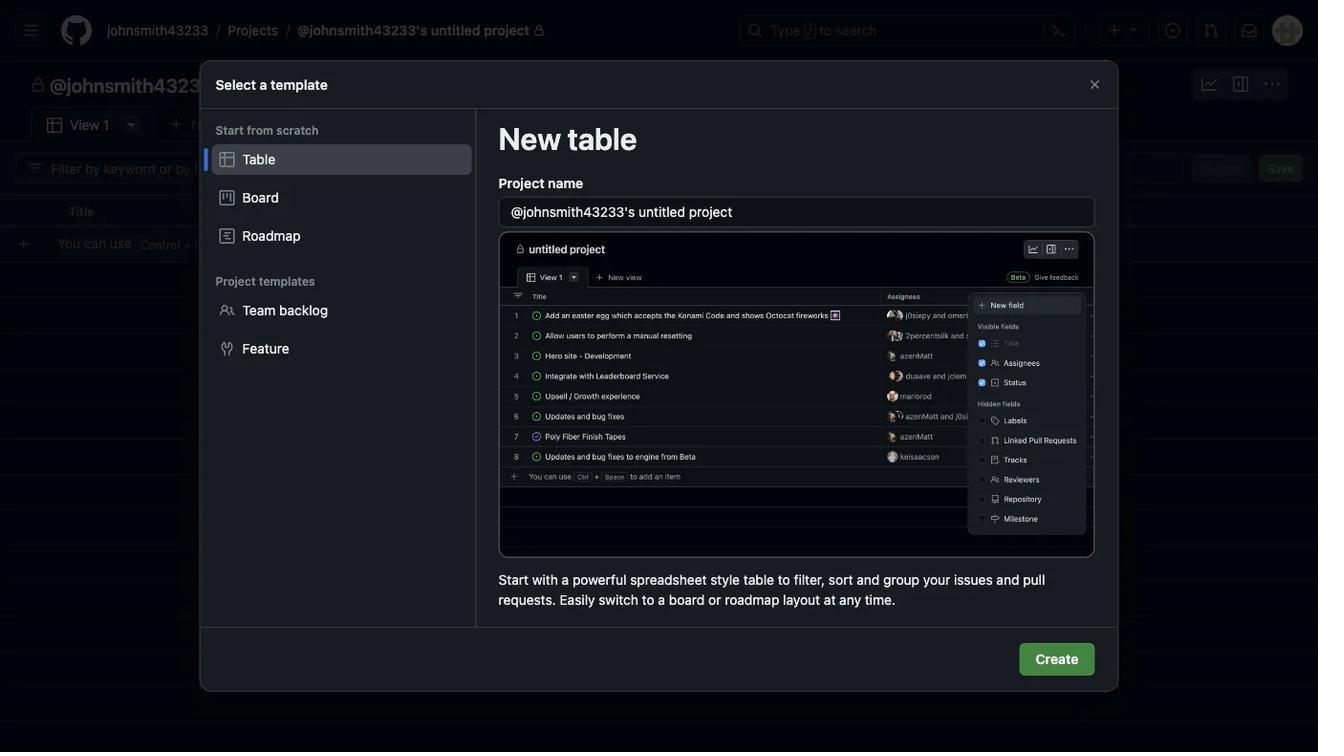 Task type: describe. For each thing, give the bounding box(es) containing it.
control
[[140, 239, 180, 252]]

projects link
[[220, 15, 286, 46]]

table
[[242, 152, 275, 167]]

homepage image
[[61, 15, 92, 46]]

from
[[247, 123, 273, 137]]

column header inside tab panel
[[0, 195, 57, 228]]

close image
[[1088, 77, 1103, 92]]

search
[[835, 22, 877, 38]]

view 1 link
[[31, 107, 156, 142]]

0 vertical spatial project
[[484, 22, 530, 38]]

project navigation
[[0, 61, 1318, 107]]

people image
[[219, 303, 235, 318]]

powerful
[[573, 572, 627, 588]]

group
[[883, 572, 920, 588]]

0 vertical spatial @johnsmith43233's
[[297, 22, 428, 38]]

an
[[279, 236, 294, 251]]

lock image
[[533, 25, 545, 36]]

assignees
[[691, 205, 749, 218]]

issue opened image
[[1165, 23, 1181, 38]]

team
[[242, 303, 276, 318]]

@johnsmith43233's untitled project inside list
[[297, 22, 530, 38]]

board
[[669, 592, 705, 608]]

sc 9kayk9 0 image up view 1 link
[[31, 77, 46, 93]]

start for start from scratch
[[216, 123, 244, 137]]

type
[[771, 22, 801, 38]]

save button
[[1259, 155, 1303, 182]]

you can use control + space to add an item
[[57, 236, 325, 252]]

new for new table
[[499, 120, 561, 157]]

Project name text field
[[500, 198, 1094, 227]]

2 horizontal spatial a
[[658, 592, 665, 608]]

feature
[[242, 341, 289, 357]]

can
[[84, 236, 106, 251]]

style
[[711, 572, 740, 588]]

to inside you can use control + space to add an item
[[236, 236, 249, 251]]

view options for view 1 image
[[124, 117, 139, 132]]

select
[[216, 76, 256, 92]]

grid containing you can use
[[0, 195, 1318, 752]]

start from scratch
[[216, 123, 319, 137]]

start for start with a powerful spreadsheet style table to filter, sort and group your issues and pull requests. easily switch to a board or roadmap layout at any time.
[[499, 572, 529, 588]]

1
[[103, 117, 109, 133]]

layout
[[783, 592, 820, 608]]

/ for type
[[807, 25, 814, 38]]

projects
[[228, 22, 278, 38]]

at
[[824, 592, 836, 608]]

to down spreadsheet
[[642, 592, 655, 608]]

time.
[[865, 592, 896, 608]]

team backlog element
[[212, 295, 472, 326]]

tools image
[[219, 341, 235, 357]]

sc 9kayk9 0 image inside "view filters" region
[[28, 161, 43, 176]]

notifications image
[[1242, 23, 1257, 38]]

johnsmith43233
[[107, 22, 209, 38]]

issues
[[954, 572, 993, 588]]

project for project name
[[499, 175, 545, 191]]

use
[[110, 236, 132, 251]]

select a template alert dialog
[[200, 61, 1118, 691]]

row containing title
[[0, 195, 1318, 228]]

table element
[[212, 144, 472, 175]]

triangle down image
[[1126, 22, 1142, 37]]

requests.
[[499, 592, 556, 608]]

new view
[[191, 117, 254, 132]]

list containing johnsmith43233 / projects /
[[99, 15, 729, 46]]

project for project templates
[[216, 274, 256, 288]]

project templates
[[216, 274, 315, 288]]

start with a powerful spreadsheet style table to filter, sort and group your issues and pull requests. easily switch to a board or roadmap layout at any time. image
[[499, 231, 1095, 559]]

or
[[709, 592, 721, 608]]

2 and from the left
[[997, 572, 1020, 588]]

@johnsmith43233's untitled project link
[[290, 15, 553, 46]]



Task type: vqa. For each thing, say whether or not it's contained in the screenshot.
Team
yes



Task type: locate. For each thing, give the bounding box(es) containing it.
1 horizontal spatial and
[[997, 572, 1020, 588]]

@johnsmith43233's up 'template'
[[297, 22, 428, 38]]

table inside start with a powerful spreadsheet style table to filter, sort and group your issues and pull requests. easily switch to a board or roadmap layout at any time.
[[744, 572, 774, 588]]

create new item or add existing item image
[[16, 237, 32, 252]]

1 and from the left
[[857, 572, 880, 588]]

team backlog
[[242, 303, 328, 318]]

1 vertical spatial sc 9kayk9 0 image
[[47, 118, 62, 133]]

@johnsmith43233's up the view options for view 1 icon
[[50, 74, 228, 96]]

view 1
[[70, 117, 109, 133]]

new view button
[[156, 109, 266, 140]]

1 view from the left
[[223, 117, 254, 132]]

to right project roadmap icon
[[236, 236, 249, 251]]

easily
[[560, 592, 595, 608]]

untitled left lock icon
[[431, 22, 481, 38]]

select a template
[[216, 76, 328, 92]]

0 vertical spatial start
[[216, 123, 244, 137]]

1 horizontal spatial new
[[499, 120, 561, 157]]

template
[[271, 76, 328, 92]]

sc 9kayk9 0 image left view 1
[[47, 118, 62, 133]]

roadmap element
[[212, 221, 472, 251]]

project name
[[499, 175, 583, 191]]

1 horizontal spatial untitled
[[431, 22, 481, 38]]

title
[[69, 205, 94, 218]]

1 vertical spatial project
[[216, 274, 256, 288]]

0 vertical spatial table
[[568, 120, 637, 157]]

@johnsmith43233's untitled project inside project navigation
[[50, 74, 366, 96]]

@johnsmith43233's inside project navigation
[[50, 74, 228, 96]]

new inside select a template alert dialog
[[499, 120, 561, 157]]

new table region
[[0, 0, 1318, 752]]

/ right type
[[807, 25, 814, 38]]

plus image
[[1107, 23, 1122, 38]]

/ right 'projects'
[[286, 22, 290, 38]]

new table
[[499, 120, 637, 157]]

view up the 'table' image
[[223, 117, 254, 132]]

0 horizontal spatial @johnsmith43233's
[[50, 74, 228, 96]]

start inside start with a powerful spreadsheet style table to filter, sort and group your issues and pull requests. easily switch to a board or roadmap layout at any time.
[[499, 572, 529, 588]]

+
[[184, 239, 191, 252]]

a right 'select'
[[260, 76, 267, 92]]

view
[[223, 117, 254, 132], [70, 117, 100, 133]]

row containing you can use
[[8, 227, 1318, 262]]

roadmap
[[725, 592, 780, 608]]

project left the name
[[499, 175, 545, 191]]

0 horizontal spatial a
[[260, 76, 267, 92]]

2 view from the left
[[70, 117, 100, 133]]

2 horizontal spatial /
[[807, 25, 814, 38]]

roadmap
[[242, 228, 301, 244]]

start up requests.
[[499, 572, 529, 588]]

tab list
[[31, 107, 297, 142]]

untitled
[[431, 22, 481, 38], [232, 74, 300, 96]]

discard button
[[1192, 155, 1252, 182]]

name
[[548, 175, 583, 191]]

0 horizontal spatial project
[[304, 74, 366, 96]]

title column options image
[[646, 204, 662, 219]]

view left 1 at top left
[[70, 117, 100, 133]]

0 horizontal spatial start
[[216, 123, 244, 137]]

project
[[499, 175, 545, 191], [216, 274, 256, 288]]

0 vertical spatial untitled
[[431, 22, 481, 38]]

1 vertical spatial table
[[744, 572, 774, 588]]

new up project name
[[499, 120, 561, 157]]

tab panel
[[0, 141, 1318, 752]]

board element
[[212, 183, 472, 213]]

project roadmap image
[[219, 228, 235, 244]]

1 horizontal spatial @johnsmith43233's
[[297, 22, 428, 38]]

project left lock icon
[[484, 22, 530, 38]]

view inside popup button
[[223, 117, 254, 132]]

row inside tab panel
[[8, 227, 1318, 262]]

new
[[191, 117, 220, 132], [499, 120, 561, 157]]

1 vertical spatial project
[[304, 74, 366, 96]]

start
[[216, 123, 244, 137], [499, 572, 529, 588]]

row down title column options icon
[[8, 227, 1318, 262]]

0 horizontal spatial view
[[70, 117, 100, 133]]

tab list containing new view
[[31, 107, 297, 142]]

project
[[484, 22, 530, 38], [304, 74, 366, 96]]

with
[[532, 572, 558, 588]]

sc 9kayk9 0 image down view 1 link
[[28, 161, 43, 176]]

0 horizontal spatial new
[[191, 117, 220, 132]]

1 vertical spatial @johnsmith43233's
[[50, 74, 228, 96]]

templates
[[259, 274, 315, 288]]

sc 9kayk9 0 image down notifications image
[[1233, 76, 1249, 92]]

type / to search
[[771, 22, 877, 38]]

0 horizontal spatial and
[[857, 572, 880, 588]]

new inside popup button
[[191, 117, 220, 132]]

item
[[298, 236, 325, 251]]

0 horizontal spatial sc 9kayk9 0 image
[[47, 118, 62, 133]]

your
[[923, 572, 951, 588]]

1 horizontal spatial table
[[744, 572, 774, 588]]

1 horizontal spatial sc 9kayk9 0 image
[[1265, 76, 1280, 92]]

and up time.
[[857, 572, 880, 588]]

to left search
[[819, 22, 832, 38]]

1 horizontal spatial start
[[499, 572, 529, 588]]

table
[[568, 120, 637, 157], [744, 572, 774, 588]]

board
[[242, 190, 279, 206]]

new for new view
[[191, 117, 220, 132]]

project image
[[219, 190, 235, 206]]

column header
[[0, 195, 57, 228]]

johnsmith43233 / projects /
[[107, 22, 290, 38]]

view filters region
[[15, 153, 1303, 184]]

you
[[57, 236, 80, 251]]

/ for johnsmith43233
[[216, 22, 220, 38]]

1 vertical spatial @johnsmith43233's untitled project
[[50, 74, 366, 96]]

1 horizontal spatial project
[[484, 22, 530, 38]]

project templates element
[[200, 295, 476, 364]]

0 vertical spatial sc 9kayk9 0 image
[[1265, 76, 1280, 92]]

space
[[194, 239, 228, 252]]

project up people icon
[[216, 274, 256, 288]]

start with a powerful spreadsheet style table to filter, sort and group your issues and pull requests. easily switch to a board or roadmap layout at any time.
[[499, 572, 1045, 608]]

0 horizontal spatial untitled
[[232, 74, 300, 96]]

/ left 'projects'
[[216, 22, 220, 38]]

feature element
[[212, 334, 472, 364]]

/ inside the type / to search
[[807, 25, 814, 38]]

0 horizontal spatial table
[[568, 120, 637, 157]]

and left pull
[[997, 572, 1020, 588]]

start up the 'table' image
[[216, 123, 244, 137]]

pull
[[1023, 572, 1045, 588]]

sc 9kayk9 0 image down git pull request image
[[1202, 76, 1217, 92]]

switch
[[599, 592, 639, 608]]

and
[[857, 572, 880, 588], [997, 572, 1020, 588]]

backlog
[[279, 303, 328, 318]]

spreadsheet
[[630, 572, 707, 588]]

row down "view filters" region
[[0, 195, 1318, 228]]

sc 9kayk9 0 image
[[1265, 76, 1280, 92], [47, 118, 62, 133]]

to left filter,
[[778, 572, 790, 588]]

any
[[840, 592, 861, 608]]

add
[[252, 236, 276, 251]]

0 vertical spatial a
[[260, 76, 267, 92]]

untitled inside the "@johnsmith43233's untitled project" link
[[431, 22, 481, 38]]

johnsmith43233 link
[[99, 15, 216, 46]]

0 horizontal spatial /
[[216, 22, 220, 38]]

0 horizontal spatial project
[[216, 274, 256, 288]]

table up the name
[[568, 120, 637, 157]]

1 horizontal spatial view
[[223, 117, 254, 132]]

1 horizontal spatial project
[[499, 175, 545, 191]]

to
[[819, 22, 832, 38], [236, 236, 249, 251], [778, 572, 790, 588], [642, 592, 655, 608]]

new up the 'table' image
[[191, 117, 220, 132]]

sc 9kayk9 0 image up the save
[[1265, 76, 1280, 92]]

sc 9kayk9 0 image
[[1202, 76, 1217, 92], [1233, 76, 1249, 92], [31, 77, 46, 93], [28, 161, 43, 176]]

1 vertical spatial start
[[499, 572, 529, 588]]

untitled up start from scratch
[[232, 74, 300, 96]]

a down spreadsheet
[[658, 592, 665, 608]]

table image
[[219, 152, 235, 167]]

/
[[216, 22, 220, 38], [286, 22, 290, 38], [807, 25, 814, 38]]

row
[[0, 195, 1318, 228], [8, 227, 1318, 262]]

discard
[[1201, 162, 1243, 175]]

0 vertical spatial project
[[499, 175, 545, 191]]

scratch
[[276, 123, 319, 137]]

table up roadmap
[[744, 572, 774, 588]]

1 horizontal spatial /
[[286, 22, 290, 38]]

command palette image
[[1052, 23, 1067, 38]]

sort
[[829, 572, 853, 588]]

project up the scratch
[[304, 74, 366, 96]]

list
[[99, 15, 729, 46]]

grid
[[0, 195, 1318, 752]]

@johnsmith43233's untitled project
[[297, 22, 530, 38], [50, 74, 366, 96]]

sc 9kayk9 0 image inside project navigation
[[1265, 76, 1280, 92]]

1 horizontal spatial a
[[562, 572, 569, 588]]

a
[[260, 76, 267, 92], [562, 572, 569, 588], [658, 592, 665, 608]]

save
[[1268, 162, 1294, 175]]

start from scratch element
[[200, 144, 476, 251]]

1 vertical spatial a
[[562, 572, 569, 588]]

filter,
[[794, 572, 825, 588]]

a right with
[[562, 572, 569, 588]]

sc 9kayk9 0 image inside view 1 link
[[47, 118, 62, 133]]

tab panel containing you can use
[[0, 141, 1318, 752]]

project inside navigation
[[304, 74, 366, 96]]

0 vertical spatial @johnsmith43233's untitled project
[[297, 22, 530, 38]]

@johnsmith43233's
[[297, 22, 428, 38], [50, 74, 228, 96]]

2 vertical spatial a
[[658, 592, 665, 608]]

untitled inside project navigation
[[232, 74, 300, 96]]

git pull request image
[[1204, 23, 1219, 38]]

1 vertical spatial untitled
[[232, 74, 300, 96]]



